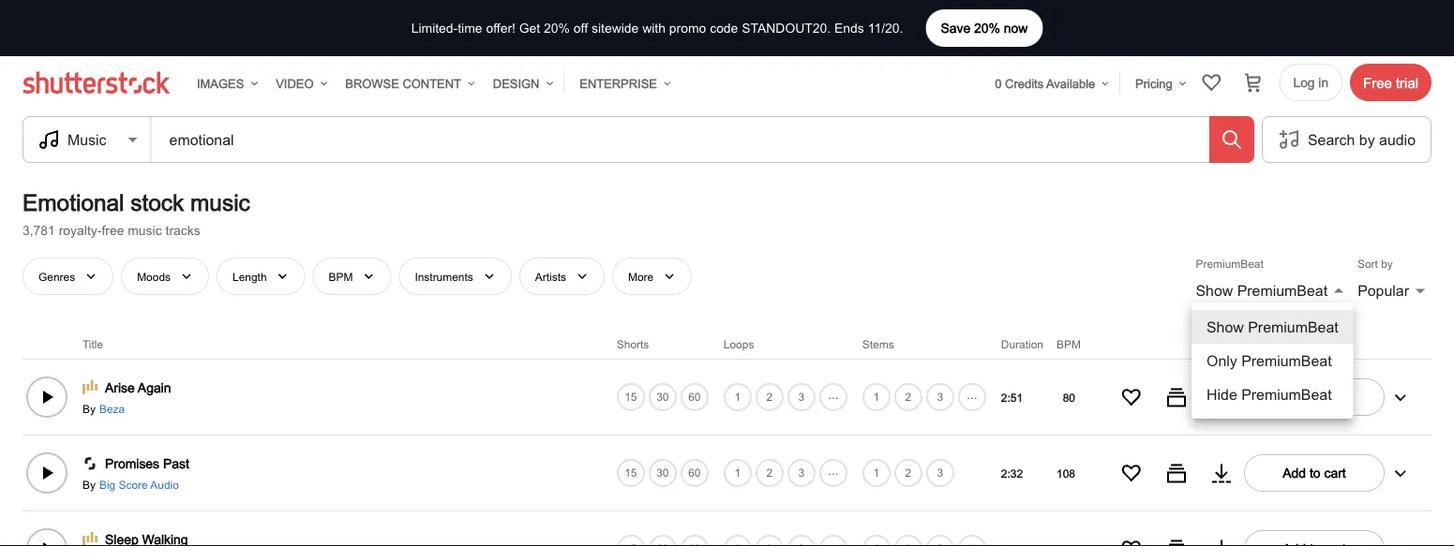 Task type: locate. For each thing, give the bounding box(es) containing it.
0 vertical spatial add
[[1283, 390, 1306, 405]]

premiumbeat up the show premiumbeat option
[[1238, 282, 1328, 299]]

by
[[1360, 131, 1375, 148]]

premiumbeat down only premiumbeat option
[[1242, 386, 1332, 403]]

0 vertical spatial save image
[[1121, 386, 1143, 409]]

bpm inside button
[[329, 270, 353, 283]]

premiumbeat inside show premiumbeat dropdown button
[[1238, 282, 1328, 299]]

1 vertical spatial 30
[[657, 467, 669, 480]]

show up only
[[1207, 318, 1244, 336]]

images
[[197, 76, 244, 90]]

1 vertical spatial similar image
[[1166, 538, 1188, 547]]

by left beza
[[83, 402, 96, 415]]

0 horizontal spatial 20%
[[544, 21, 570, 36]]

1 vertical spatial try image
[[1211, 462, 1233, 485]]

108
[[1057, 467, 1076, 480]]

1 try image from the top
[[1211, 386, 1233, 409]]

show premiumbeat up the show premiumbeat option
[[1196, 282, 1328, 299]]

trial
[[1396, 75, 1419, 90]]

1 vertical spatial to
[[1310, 466, 1321, 481]]

cart image
[[1242, 71, 1265, 94]]

... for promises past
[[828, 463, 839, 478]]

similar image down similar icon
[[1166, 538, 1188, 547]]

1 vertical spatial add to cart button
[[1244, 455, 1385, 492]]

2 cart from the top
[[1325, 466, 1346, 481]]

20% inside 'link'
[[974, 20, 1001, 35]]

list box containing show premiumbeat
[[1192, 303, 1354, 419]]

add to cart
[[1283, 390, 1346, 405], [1283, 466, 1346, 481]]

0 horizontal spatial music
[[128, 223, 162, 238]]

1 add from the top
[[1283, 390, 1306, 405]]

1 vertical spatial add to cart
[[1283, 466, 1346, 481]]

available
[[1047, 76, 1096, 90]]

now
[[1004, 20, 1028, 35]]

bpm right duration
[[1057, 338, 1081, 351]]

log in link
[[1280, 64, 1343, 101]]

code
[[710, 21, 738, 36]]

add to cart for arise again
[[1283, 390, 1346, 405]]

2 by from the top
[[83, 478, 96, 491]]

show for the show premiumbeat option
[[1207, 318, 1244, 336]]

2 vertical spatial try image
[[1211, 538, 1233, 547]]

15
[[625, 391, 637, 404], [625, 467, 637, 480]]

1 vertical spatial bpm
[[1057, 338, 1081, 351]]

add to cart button for again
[[1244, 379, 1385, 416]]

3 button
[[786, 457, 818, 489]]

2 15 from the top
[[625, 467, 637, 480]]

show inside dropdown button
[[1196, 282, 1233, 299]]

try image for arise again
[[1211, 386, 1233, 409]]

show premiumbeat inside dropdown button
[[1196, 282, 1328, 299]]

0 vertical spatial to
[[1310, 390, 1321, 405]]

add to cart for promises past
[[1283, 466, 1346, 481]]

to down only premiumbeat option
[[1310, 390, 1321, 405]]

by for promises
[[83, 478, 96, 491]]

2 try image from the top
[[1211, 462, 1233, 485]]

save 20% now
[[941, 20, 1028, 35]]

0 vertical spatial 15
[[625, 391, 637, 404]]

15 for arise again
[[625, 391, 637, 404]]

show premiumbeat up 'only premiumbeat'
[[1207, 318, 1339, 336]]

save image for 1st similar image from the top
[[1121, 386, 1143, 409]]

design
[[493, 76, 540, 90]]

try image
[[1211, 386, 1233, 409], [1211, 462, 1233, 485], [1211, 538, 1233, 547]]

audio
[[1380, 131, 1416, 148]]

0
[[995, 76, 1002, 90]]

20% left off
[[544, 21, 570, 36]]

list box
[[1192, 303, 1354, 419]]

1 vertical spatial by
[[83, 478, 96, 491]]

add down hide premiumbeat option
[[1283, 466, 1306, 481]]

loops
[[724, 338, 754, 351]]

1 60 from the top
[[689, 390, 701, 404]]

1 20% from the left
[[974, 20, 1001, 35]]

similar image
[[1166, 386, 1188, 409], [1166, 538, 1188, 547]]

0 vertical spatial similar image
[[1166, 386, 1188, 409]]

1 vertical spatial 60
[[689, 467, 701, 480]]

0 vertical spatial bpm
[[329, 270, 353, 283]]

0 vertical spatial add to cart button
[[1244, 379, 1385, 416]]

0 vertical spatial by
[[83, 402, 96, 415]]

enterprise
[[580, 76, 657, 90]]

browse content
[[345, 76, 461, 90]]

1 vertical spatial show premiumbeat
[[1207, 318, 1339, 336]]

1 vertical spatial save image
[[1121, 538, 1143, 547]]

1 save image from the top
[[1121, 386, 1143, 409]]

browse
[[345, 76, 399, 90]]

2 add to cart button from the top
[[1244, 455, 1385, 492]]

similar image left hide
[[1166, 386, 1188, 409]]

...
[[828, 387, 839, 402], [967, 387, 978, 402], [828, 463, 839, 478]]

1 cart from the top
[[1325, 390, 1346, 405]]

promises past link
[[105, 455, 189, 473]]

show premiumbeat for show premiumbeat dropdown button
[[1196, 282, 1328, 299]]

instruments button
[[399, 258, 512, 295]]

beza
[[99, 402, 125, 415]]

premiumbeat inside the show premiumbeat option
[[1248, 318, 1339, 336]]

ends
[[835, 21, 864, 36]]

video link
[[268, 65, 330, 102]]

premiumbeat
[[1238, 282, 1328, 299], [1248, 318, 1339, 336], [1242, 352, 1332, 369], [1242, 386, 1332, 403]]

2 to from the top
[[1310, 466, 1321, 481]]

cart
[[1325, 390, 1346, 405], [1325, 466, 1346, 481]]

only
[[1207, 352, 1238, 369]]

0 vertical spatial cart
[[1325, 390, 1346, 405]]

30
[[657, 391, 669, 404], [657, 467, 669, 480]]

1 add to cart from the top
[[1283, 390, 1346, 405]]

2 30 from the top
[[657, 467, 669, 480]]

content
[[403, 76, 461, 90]]

add to cart down only premiumbeat option
[[1283, 390, 1346, 405]]

title
[[83, 338, 103, 351]]

1 vertical spatial add
[[1283, 466, 1306, 481]]

add to cart down hide premiumbeat option
[[1283, 466, 1346, 481]]

save image down save image
[[1121, 538, 1143, 547]]

past
[[163, 456, 189, 471]]

add to cart button down only premiumbeat option
[[1244, 379, 1385, 416]]

0 vertical spatial show
[[1196, 282, 1233, 299]]

1 vertical spatial 15
[[625, 467, 637, 480]]

more button
[[612, 258, 692, 295]]

1 by from the top
[[83, 402, 96, 415]]

2 add from the top
[[1283, 466, 1306, 481]]

show premiumbeat button
[[1196, 279, 1351, 303]]

2
[[767, 391, 773, 404], [905, 391, 912, 404], [767, 467, 773, 480], [905, 467, 912, 480]]

try image for promises past
[[1211, 462, 1233, 485]]

1 horizontal spatial music
[[190, 189, 250, 216]]

0 vertical spatial show premiumbeat
[[1196, 282, 1328, 299]]

add to cart button down hide premiumbeat option
[[1244, 455, 1385, 492]]

by big score audio
[[83, 478, 179, 491]]

2 add to cart from the top
[[1283, 466, 1346, 481]]

bpm right length button
[[329, 270, 353, 283]]

1 vertical spatial show
[[1207, 318, 1244, 336]]

music
[[190, 189, 250, 216], [128, 223, 162, 238]]

music up tracks
[[190, 189, 250, 216]]

limited-
[[411, 21, 458, 36]]

add
[[1283, 390, 1306, 405], [1283, 466, 1306, 481]]

pricing link
[[1128, 65, 1190, 102]]

0 vertical spatial try image
[[1211, 386, 1233, 409]]

limited-time offer! get 20% off sitewide with promo code standout20. ends 11/20.
[[411, 21, 903, 36]]

2 60 from the top
[[689, 467, 701, 480]]

1 15 from the top
[[625, 391, 637, 404]]

collections image
[[1201, 71, 1223, 94]]

standout20.
[[742, 21, 831, 36]]

credits
[[1005, 76, 1044, 90]]

20%
[[974, 20, 1001, 35], [544, 21, 570, 36]]

promo
[[669, 21, 706, 36]]

premiumbeat up only premiumbeat option
[[1248, 318, 1339, 336]]

0 horizontal spatial bpm
[[329, 270, 353, 283]]

1 to from the top
[[1310, 390, 1321, 405]]

arise
[[105, 381, 135, 396]]

show premiumbeat
[[1196, 282, 1328, 299], [1207, 318, 1339, 336]]

music down stock
[[128, 223, 162, 238]]

instruments
[[415, 270, 473, 283]]

0 vertical spatial 60
[[689, 390, 701, 404]]

1 horizontal spatial 20%
[[974, 20, 1001, 35]]

bpm
[[329, 270, 353, 283], [1057, 338, 1081, 351]]

promises
[[105, 456, 159, 471]]

cart for past
[[1325, 466, 1346, 481]]

browse content link
[[338, 65, 478, 102]]

search image
[[1221, 128, 1243, 151]]

bpm button
[[313, 258, 391, 295]]

tracks
[[166, 223, 200, 238]]

0 credits available
[[995, 76, 1096, 90]]

to down hide premiumbeat option
[[1310, 466, 1321, 481]]

hide
[[1207, 386, 1238, 403]]

add down only premiumbeat option
[[1283, 390, 1306, 405]]

0 vertical spatial 30
[[657, 391, 669, 404]]

premiumbeat for only premiumbeat option
[[1242, 352, 1332, 369]]

hide premiumbeat option
[[1192, 378, 1354, 412]]

show
[[1196, 282, 1233, 299], [1207, 318, 1244, 336]]

1
[[735, 391, 741, 404], [874, 391, 880, 404], [735, 467, 741, 480], [874, 467, 880, 480]]

moods button
[[121, 258, 209, 295]]

2 save image from the top
[[1121, 538, 1143, 547]]

add to cart button
[[1244, 379, 1385, 416], [1244, 455, 1385, 492]]

by left big
[[83, 478, 96, 491]]

0 vertical spatial add to cart
[[1283, 390, 1346, 405]]

1 30 from the top
[[657, 391, 669, 404]]

cart for again
[[1325, 390, 1346, 405]]

60
[[689, 390, 701, 404], [689, 467, 701, 480]]

20% left now
[[974, 20, 1001, 35]]

3,781
[[23, 223, 55, 238]]

1 vertical spatial cart
[[1325, 466, 1346, 481]]

save image
[[1121, 386, 1143, 409], [1121, 538, 1143, 547]]

premiumbeat inside only premiumbeat option
[[1242, 352, 1332, 369]]

video
[[276, 76, 314, 90]]

show up the show premiumbeat option
[[1196, 282, 1233, 299]]

premiumbeat down the show premiumbeat option
[[1242, 352, 1332, 369]]

show premiumbeat inside option
[[1207, 318, 1339, 336]]

save image right 80
[[1121, 386, 1143, 409]]

big
[[99, 478, 116, 491]]

beza link
[[96, 401, 125, 416]]

1 add to cart button from the top
[[1244, 379, 1385, 416]]

show inside option
[[1207, 318, 1244, 336]]

premiumbeat inside hide premiumbeat option
[[1242, 386, 1332, 403]]



Task type: vqa. For each thing, say whether or not it's contained in the screenshot.
Shutterstock Image
yes



Task type: describe. For each thing, give the bounding box(es) containing it.
duration
[[1001, 338, 1044, 351]]

sitewide
[[592, 21, 639, 36]]

by for arise
[[83, 402, 96, 415]]

again
[[138, 381, 171, 396]]

offer!
[[486, 21, 516, 36]]

60 inside button
[[689, 390, 701, 404]]

log
[[1294, 75, 1315, 90]]

big score audio link
[[96, 477, 179, 492]]

log in
[[1294, 75, 1329, 90]]

play track image
[[36, 538, 58, 547]]

royalty-
[[59, 223, 102, 238]]

1 right the 3 button at bottom
[[874, 467, 880, 480]]

30 for arise again
[[657, 391, 669, 404]]

hide premiumbeat
[[1207, 386, 1332, 403]]

arise again
[[105, 381, 171, 396]]

add for promises past
[[1283, 466, 1306, 481]]

more
[[628, 270, 654, 283]]

genres button
[[23, 258, 114, 295]]

save
[[941, 20, 971, 35]]

artists
[[535, 270, 566, 283]]

search by audio button
[[1262, 117, 1432, 162]]

shutterstock image
[[23, 71, 174, 94]]

add to cart button for past
[[1244, 455, 1385, 492]]

to for arise again
[[1310, 390, 1321, 405]]

... for arise again
[[828, 387, 839, 402]]

3 try image from the top
[[1211, 538, 1233, 547]]

length button
[[217, 258, 305, 295]]

premiumbeat for show premiumbeat dropdown button
[[1238, 282, 1328, 299]]

save 20% now link
[[926, 9, 1043, 47]]

show premiumbeat for the show premiumbeat option
[[1207, 318, 1339, 336]]

stock
[[131, 189, 184, 216]]

similar image
[[1166, 462, 1188, 485]]

1 down stems
[[874, 391, 880, 404]]

design link
[[486, 65, 556, 102]]

by beza
[[83, 402, 125, 415]]

2:32
[[1001, 467, 1023, 480]]

images link
[[189, 65, 261, 102]]

audio
[[150, 478, 179, 491]]

2 20% from the left
[[544, 21, 570, 36]]

0 credits available link
[[988, 65, 1112, 102]]

premiumbeat for the show premiumbeat option
[[1248, 318, 1339, 336]]

1 right 60 button
[[735, 391, 741, 404]]

1 vertical spatial music
[[128, 223, 162, 238]]

0 vertical spatial music
[[190, 189, 250, 216]]

only premiumbeat
[[1207, 352, 1332, 369]]

2 similar image from the top
[[1166, 538, 1188, 547]]

moods
[[137, 270, 171, 283]]

shorts
[[617, 338, 649, 351]]

emotional stock music 3,781 royalty-free music tracks
[[23, 189, 250, 238]]

3 inside button
[[799, 466, 805, 480]]

premiumbeat for hide premiumbeat option
[[1242, 386, 1332, 403]]

pricing
[[1136, 76, 1173, 90]]

time
[[458, 21, 483, 36]]

11/20.
[[868, 21, 903, 36]]

get
[[519, 21, 540, 36]]

save image
[[1121, 462, 1143, 485]]

add for arise again
[[1283, 390, 1306, 405]]

promises past
[[105, 456, 189, 471]]

search by audio
[[1308, 131, 1416, 148]]

free
[[102, 223, 124, 238]]

show premiumbeat option
[[1192, 310, 1354, 344]]

to for promises past
[[1310, 466, 1321, 481]]

2:51
[[1001, 391, 1023, 404]]

free trial button
[[1351, 64, 1432, 101]]

save image for 1st similar image from the bottom of the page
[[1121, 538, 1143, 547]]

stems
[[863, 338, 894, 351]]

emotional
[[23, 189, 124, 216]]

enterprise link
[[572, 65, 674, 102]]

off
[[574, 21, 588, 36]]

score
[[119, 478, 148, 491]]

free
[[1364, 75, 1392, 90]]

1 left the 3 button at bottom
[[735, 467, 741, 480]]

artists button
[[519, 258, 605, 295]]

60 button
[[679, 381, 711, 413]]

length
[[233, 270, 267, 283]]

in
[[1319, 75, 1329, 90]]

only premiumbeat option
[[1192, 344, 1354, 378]]

1 similar image from the top
[[1166, 386, 1188, 409]]

arise again link
[[105, 379, 171, 397]]

15 for promises past
[[625, 467, 637, 480]]

1 horizontal spatial bpm
[[1057, 338, 1081, 351]]

genres
[[38, 270, 75, 283]]

search
[[1308, 131, 1355, 148]]

80
[[1063, 391, 1076, 404]]

show for show premiumbeat dropdown button
[[1196, 282, 1233, 299]]

free trial
[[1364, 75, 1419, 90]]

with
[[643, 21, 666, 36]]

30 for promises past
[[657, 467, 669, 480]]



